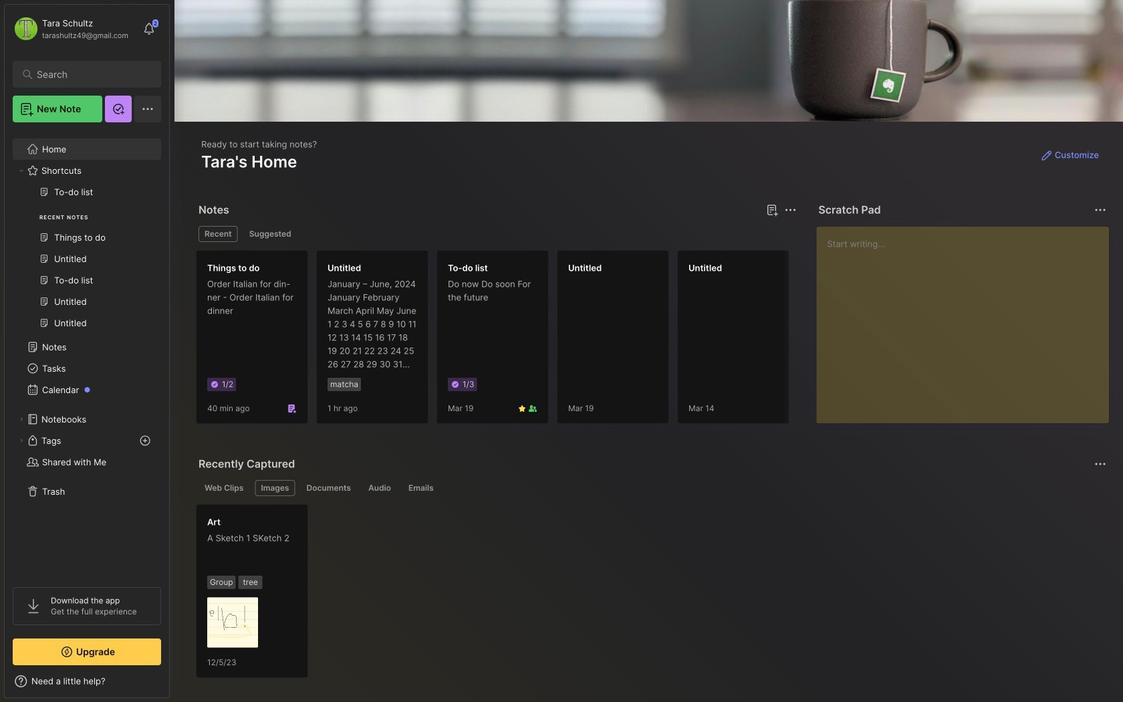 Task type: describe. For each thing, give the bounding box(es) containing it.
main element
[[0, 0, 174, 702]]

click to collapse image
[[169, 678, 179, 694]]

tree inside main element
[[5, 130, 169, 575]]

group inside main element
[[13, 181, 161, 342]]

Start writing… text field
[[828, 227, 1109, 413]]



Task type: locate. For each thing, give the bounding box(es) containing it.
Account field
[[13, 15, 128, 42]]

WHAT'S NEW field
[[5, 671, 169, 692]]

None search field
[[37, 66, 143, 82]]

tab list
[[199, 226, 795, 242], [199, 480, 1105, 496]]

expand tags image
[[17, 437, 25, 445]]

0 vertical spatial tab list
[[199, 226, 795, 242]]

Search text field
[[37, 68, 143, 81]]

1 vertical spatial tab list
[[199, 480, 1105, 496]]

group
[[13, 181, 161, 342]]

1 tab list from the top
[[199, 226, 795, 242]]

tree
[[5, 130, 169, 575]]

thumbnail image
[[207, 597, 258, 648]]

expand notebooks image
[[17, 415, 25, 423]]

row group
[[196, 250, 1124, 432]]

none search field inside main element
[[37, 66, 143, 82]]

2 tab list from the top
[[199, 480, 1105, 496]]

tab
[[199, 226, 238, 242], [243, 226, 297, 242], [199, 480, 250, 496], [255, 480, 295, 496], [301, 480, 357, 496], [362, 480, 397, 496], [403, 480, 440, 496]]

more actions image
[[783, 202, 799, 218], [1093, 202, 1109, 218], [1093, 456, 1109, 472]]

More actions field
[[781, 201, 800, 219], [1092, 201, 1110, 219], [1092, 455, 1110, 474]]



Task type: vqa. For each thing, say whether or not it's contained in the screenshot.
March 'field'
no



